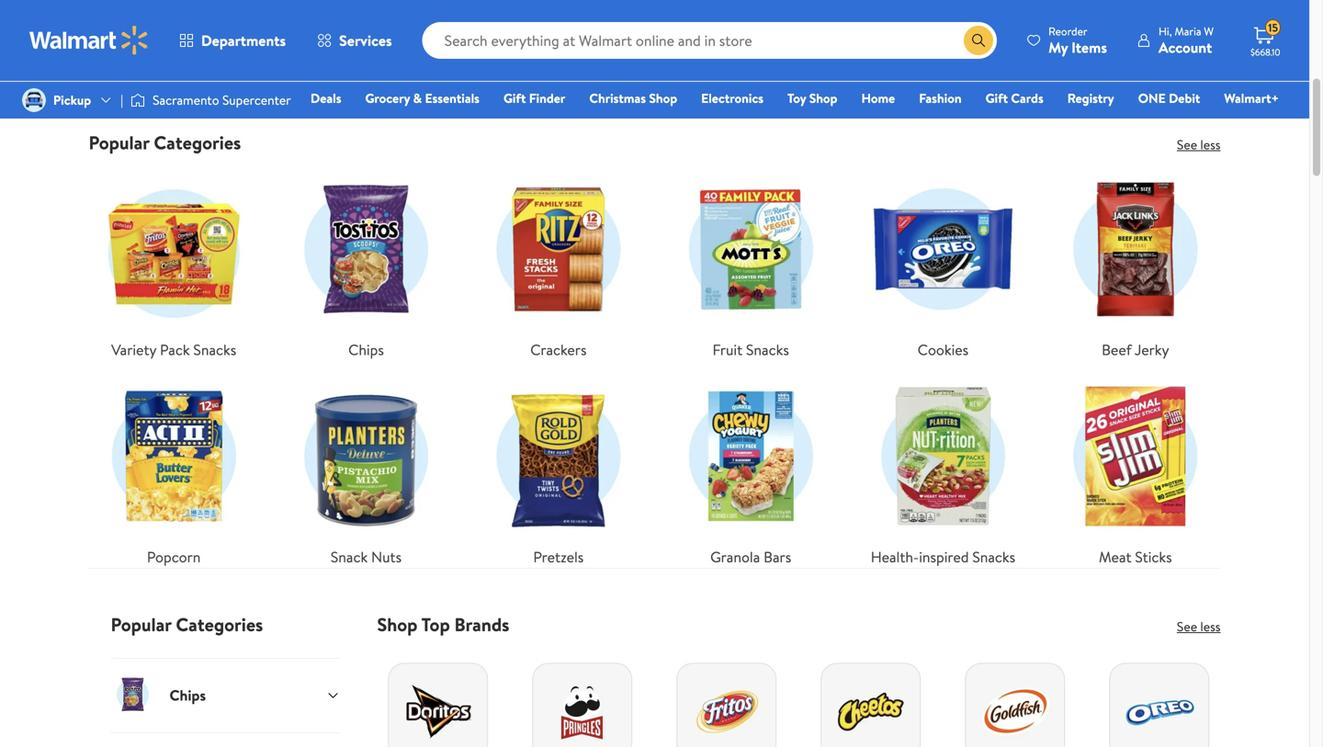 Task type: vqa. For each thing, say whether or not it's contained in the screenshot.
Custom checks Personalize with photos & more—for less.
no



Task type: locate. For each thing, give the bounding box(es) containing it.
deals
[[311, 89, 341, 107]]

snacks
[[193, 340, 236, 360], [746, 340, 789, 360], [972, 547, 1015, 567]]

snacks right fruit
[[746, 340, 789, 360]]

1 list item from the left
[[78, 0, 655, 109]]

brands
[[454, 611, 509, 637]]

1 vertical spatial popular
[[111, 611, 171, 637]]

gift for gift cards
[[986, 89, 1008, 107]]

chips inside 'list'
[[348, 340, 384, 360]]

now for cookies
[[150, 71, 176, 89]]

chips
[[348, 340, 384, 360], [170, 685, 206, 705]]

0 vertical spatial less
[[1200, 135, 1221, 153]]

popular categories
[[89, 129, 241, 155], [111, 611, 263, 637]]

home link
[[853, 88, 903, 108]]

now up sacramento
[[150, 71, 176, 89]]

1 see from the top
[[1177, 135, 1197, 153]]

fruit
[[713, 340, 743, 360]]

shop now up |
[[119, 71, 176, 89]]

now
[[150, 71, 176, 89], [727, 71, 753, 89]]

sacramento
[[153, 91, 219, 109]]

see less for shop top brands
[[1177, 617, 1221, 635]]

1 see less button from the top
[[1177, 135, 1221, 153]]

shop right the christmas
[[649, 89, 677, 107]]

2 list item from the left
[[655, 0, 1232, 109]]

popular categories down sacramento
[[89, 129, 241, 155]]

hi,
[[1159, 23, 1172, 39]]

bars
[[764, 547, 791, 567]]

chips link
[[281, 168, 451, 361]]

now down search search box
[[727, 71, 753, 89]]

shop up |
[[119, 71, 147, 89]]

see
[[1177, 135, 1197, 153], [1177, 617, 1197, 635]]

really
[[798, 16, 828, 34]]

popular down popcorn
[[111, 611, 171, 637]]

chips for "chips" link
[[348, 340, 384, 360]]

electronics
[[701, 89, 764, 107]]

2 see from the top
[[1177, 617, 1197, 635]]

1 gift from the left
[[503, 89, 526, 107]]

meat sticks
[[1099, 547, 1172, 567]]

1 vertical spatial see
[[1177, 617, 1197, 635]]

christmas
[[589, 89, 646, 107]]

health-inspired snacks
[[871, 547, 1015, 567]]

list containing variety pack snacks
[[78, 154, 1232, 568]]

items
[[1071, 37, 1107, 57]]

see less
[[1177, 135, 1221, 153], [1177, 617, 1221, 635]]

gift finder link
[[495, 88, 574, 108]]

1 vertical spatial popular categories
[[111, 611, 263, 637]]

list item containing give them what they really want this year!
[[655, 0, 1232, 109]]

2 see less button from the top
[[1177, 617, 1221, 635]]

less
[[1200, 135, 1221, 153], [1200, 617, 1221, 635]]

registry
[[1067, 89, 1114, 107]]

1 now from the left
[[150, 71, 176, 89]]

beef
[[1102, 340, 1132, 360]]

services
[[339, 30, 392, 51]]

0 horizontal spatial shop now
[[119, 71, 176, 89]]

2 gift from the left
[[986, 89, 1008, 107]]

1 see less from the top
[[1177, 135, 1221, 153]]

categories down sacramento
[[154, 129, 241, 155]]

categories up chips dropdown button on the bottom left of page
[[176, 611, 263, 637]]

gift left finder
[[503, 89, 526, 107]]

departments button
[[164, 18, 301, 62]]

2 now from the left
[[727, 71, 753, 89]]

1 vertical spatial see less
[[1177, 617, 1221, 635]]

1 vertical spatial less
[[1200, 617, 1221, 635]]

1 shop now from the left
[[119, 71, 176, 89]]

popular categories down popcorn
[[111, 611, 263, 637]]

0 vertical spatial see less button
[[1177, 135, 1221, 153]]

1 less from the top
[[1200, 135, 1221, 153]]

Walmart Site-Wide search field
[[422, 22, 997, 59]]

gift cards link
[[977, 88, 1052, 108]]

shop now
[[119, 71, 176, 89], [696, 71, 753, 89]]

cookies
[[918, 340, 969, 360]]

1 vertical spatial list
[[78, 154, 1232, 568]]

account
[[1159, 37, 1212, 57]]

0 vertical spatial see less
[[1177, 135, 1221, 153]]

deals link
[[302, 88, 350, 108]]

list
[[78, 0, 1232, 109], [78, 154, 1232, 568], [366, 636, 1232, 747]]

search icon image
[[971, 33, 986, 48]]

0 vertical spatial see
[[1177, 135, 1197, 153]]

see less button for shop top brands
[[1177, 617, 1221, 635]]

0 horizontal spatial now
[[150, 71, 176, 89]]

1 horizontal spatial now
[[727, 71, 753, 89]]

1 vertical spatial see less button
[[1177, 617, 1221, 635]]

w
[[1204, 23, 1214, 39]]

home
[[861, 89, 895, 107]]

hi, maria w account
[[1159, 23, 1214, 57]]

1 horizontal spatial shop now
[[696, 71, 753, 89]]

gift left cards
[[986, 89, 1008, 107]]

chips inside dropdown button
[[170, 685, 206, 705]]

beef jerky
[[1102, 340, 1169, 360]]

walmart image
[[29, 26, 149, 55]]

2 see less from the top
[[1177, 617, 1221, 635]]

granola
[[710, 547, 760, 567]]

sacramento supercenter
[[153, 91, 291, 109]]

see for shop top brands
[[1177, 617, 1197, 635]]

shop now down the walmart site-wide search box
[[696, 71, 753, 89]]

 image
[[131, 91, 145, 109]]

jerky
[[1135, 340, 1169, 360]]

they
[[771, 16, 795, 34]]

give them what they really want this year!
[[680, 16, 912, 34]]

0 horizontal spatial chips
[[170, 685, 206, 705]]

reorder my items
[[1048, 23, 1107, 57]]

registry link
[[1059, 88, 1123, 108]]

gift for gift finder
[[503, 89, 526, 107]]

popular down |
[[89, 129, 149, 155]]

less for shop top brands
[[1200, 617, 1221, 635]]

year!
[[884, 16, 912, 34]]

0 vertical spatial list
[[78, 0, 1232, 109]]

1 vertical spatial chips
[[170, 685, 206, 705]]

0 horizontal spatial gift
[[503, 89, 526, 107]]

 image
[[22, 88, 46, 112]]

now for them
[[727, 71, 753, 89]]

departments
[[201, 30, 286, 51]]

that
[[193, 16, 216, 34]]

popcorn
[[147, 547, 201, 567]]

holiday
[[103, 16, 145, 34]]

fruit snacks
[[713, 340, 789, 360]]

meat sticks link
[[1050, 375, 1221, 568]]

0 vertical spatial chips
[[348, 340, 384, 360]]

shop
[[119, 71, 147, 89], [696, 71, 724, 89], [649, 89, 677, 107], [809, 89, 837, 107], [377, 611, 418, 637]]

0 horizontal spatial snacks
[[193, 340, 236, 360]]

popcorn link
[[89, 375, 259, 568]]

walmart+ link
[[1216, 88, 1287, 108]]

list item
[[78, 0, 655, 109], [655, 0, 1232, 109]]

snacks for variety pack snacks
[[193, 340, 236, 360]]

2 horizontal spatial snacks
[[972, 547, 1015, 567]]

gift
[[503, 89, 526, 107], [986, 89, 1008, 107]]

Search search field
[[422, 22, 997, 59]]

1 horizontal spatial chips
[[348, 340, 384, 360]]

2 less from the top
[[1200, 617, 1221, 635]]

popular
[[89, 129, 149, 155], [111, 611, 171, 637]]

see for popular categories
[[1177, 135, 1197, 153]]

1 horizontal spatial gift
[[986, 89, 1008, 107]]

gift finder
[[503, 89, 565, 107]]

snacks right pack
[[193, 340, 236, 360]]

2 shop now from the left
[[696, 71, 753, 89]]

toy
[[787, 89, 806, 107]]

shop top brands
[[377, 611, 509, 637]]

shop now for cookies
[[119, 71, 176, 89]]

1 horizontal spatial snacks
[[746, 340, 789, 360]]

categories
[[154, 129, 241, 155], [176, 611, 263, 637]]

snacks right inspired
[[972, 547, 1015, 567]]

2 vertical spatial list
[[366, 636, 1232, 747]]



Task type: describe. For each thing, give the bounding box(es) containing it.
walmart+
[[1224, 89, 1279, 107]]

granola bars
[[710, 547, 791, 567]]

1 vertical spatial categories
[[176, 611, 263, 637]]

crackers link
[[473, 168, 644, 361]]

holiday cookies that spark joy!
[[103, 16, 272, 34]]

pickup
[[53, 91, 91, 109]]

pack
[[160, 340, 190, 360]]

electronics link
[[693, 88, 772, 108]]

0 vertical spatial popular categories
[[89, 129, 241, 155]]

give
[[680, 16, 706, 34]]

meat
[[1099, 547, 1132, 567]]

shop down the walmart site-wide search box
[[696, 71, 724, 89]]

christmas shop
[[589, 89, 677, 107]]

essentials
[[425, 89, 480, 107]]

sticks
[[1135, 547, 1172, 567]]

variety pack snacks link
[[89, 168, 259, 361]]

shop right toy
[[809, 89, 837, 107]]

debit
[[1169, 89, 1200, 107]]

beef jerky link
[[1050, 168, 1221, 361]]

them
[[708, 16, 738, 34]]

services button
[[301, 18, 408, 62]]

nuts
[[371, 547, 402, 567]]

$668.10
[[1251, 46, 1280, 58]]

toy shop
[[787, 89, 837, 107]]

cards
[[1011, 89, 1044, 107]]

my
[[1048, 37, 1068, 57]]

chips button
[[111, 658, 340, 732]]

chips for chips dropdown button on the bottom left of page
[[170, 685, 206, 705]]

christmas shop link
[[581, 88, 686, 108]]

0 vertical spatial popular
[[89, 129, 149, 155]]

list for shop top brands
[[366, 636, 1232, 747]]

snacks for health-inspired snacks
[[972, 547, 1015, 567]]

snacks inside 'link'
[[746, 340, 789, 360]]

|
[[121, 91, 123, 109]]

reorder
[[1048, 23, 1087, 39]]

this
[[861, 16, 881, 34]]

0 vertical spatial categories
[[154, 129, 241, 155]]

one
[[1138, 89, 1166, 107]]

variety
[[111, 340, 156, 360]]

variety pack snacks
[[111, 340, 236, 360]]

fashion link
[[911, 88, 970, 108]]

maria
[[1175, 23, 1201, 39]]

less for popular categories
[[1200, 135, 1221, 153]]

want
[[831, 16, 858, 34]]

15
[[1268, 20, 1278, 36]]

supercenter
[[222, 91, 291, 109]]

list item containing holiday cookies that spark joy!
[[78, 0, 655, 109]]

grocery & essentials link
[[357, 88, 488, 108]]

cookies
[[148, 16, 190, 34]]

pretzels link
[[473, 375, 644, 568]]

fashion
[[919, 89, 962, 107]]

granola bars link
[[666, 375, 836, 568]]

gift cards
[[986, 89, 1044, 107]]

list containing holiday cookies that spark joy!
[[78, 0, 1232, 109]]

one debit
[[1138, 89, 1200, 107]]

snack
[[331, 547, 368, 567]]

finder
[[529, 89, 565, 107]]

joy!
[[252, 16, 272, 34]]

shop left top
[[377, 611, 418, 637]]

inspired
[[919, 547, 969, 567]]

list for popular categories
[[78, 154, 1232, 568]]

health-
[[871, 547, 919, 567]]

one debit link
[[1130, 88, 1209, 108]]

pretzels
[[533, 547, 584, 567]]

spark
[[219, 16, 248, 34]]

shop now for them
[[696, 71, 753, 89]]

grocery
[[365, 89, 410, 107]]

snack nuts link
[[281, 375, 451, 568]]

crackers
[[530, 340, 587, 360]]

see less button for popular categories
[[1177, 135, 1221, 153]]

see less for popular categories
[[1177, 135, 1221, 153]]

snack nuts
[[331, 547, 402, 567]]

cookies link
[[858, 168, 1028, 361]]

&
[[413, 89, 422, 107]]

what
[[741, 16, 768, 34]]

toy shop link
[[779, 88, 846, 108]]

fruit snacks link
[[666, 168, 836, 361]]

grocery & essentials
[[365, 89, 480, 107]]

top
[[421, 611, 450, 637]]

health-inspired snacks link
[[858, 375, 1028, 568]]



